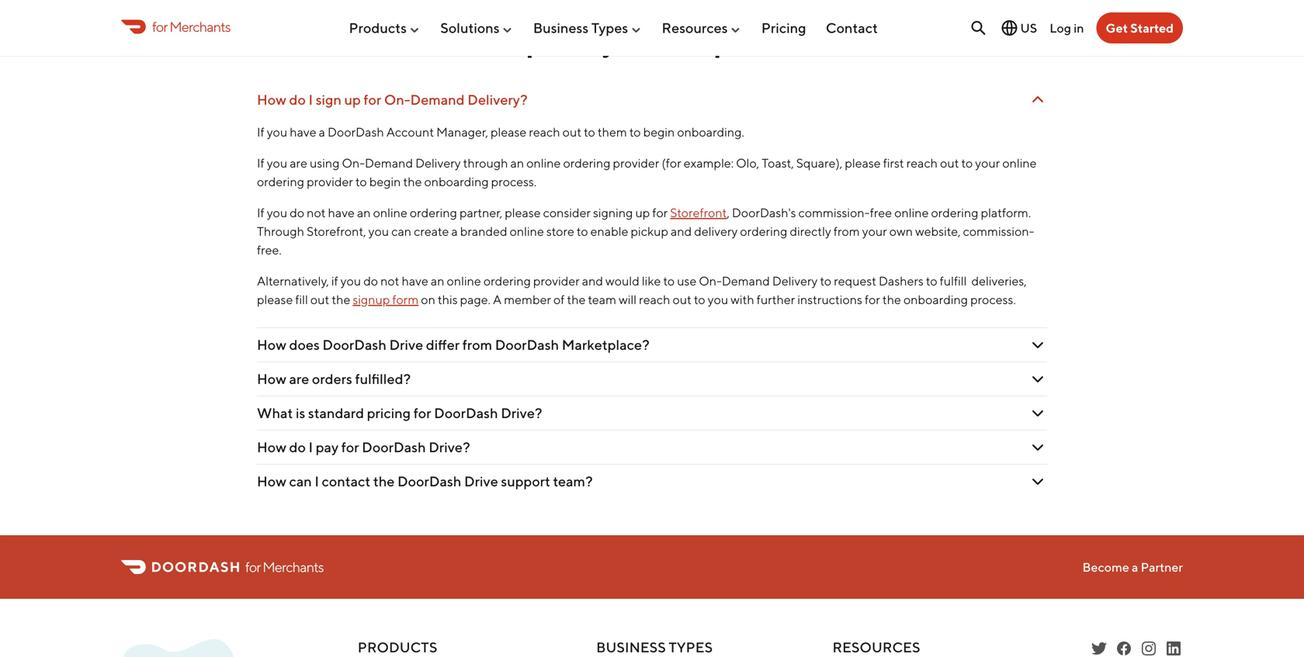 Task type: vqa. For each thing, say whether or not it's contained in the screenshot.
Once
no



Task type: describe. For each thing, give the bounding box(es) containing it.
manager,
[[436, 124, 488, 139]]

merchants inside for merchants link
[[169, 18, 230, 35]]

the down dashers
[[883, 292, 901, 307]]

0 vertical spatial a
[[319, 124, 325, 139]]

alternatively, if you do not have an online ordering provider and would like to use on-demand delivery to request dashers to fulfill  deliveries, please fill out the
[[257, 274, 1027, 307]]

provider inside alternatively, if you do not have an online ordering provider and would like to use on-demand delivery to request dashers to fulfill  deliveries, please fill out the
[[533, 274, 580, 288]]

solutions link
[[440, 13, 514, 42]]

with
[[731, 292, 754, 307]]

questions
[[704, 25, 832, 58]]

contact
[[826, 20, 878, 36]]

3 if from the top
[[257, 205, 265, 220]]

if
[[331, 274, 338, 288]]

how do i pay for doordash drive?
[[257, 439, 470, 456]]

delivery
[[694, 224, 738, 239]]

pickup
[[631, 224, 669, 239]]

dashers
[[879, 274, 924, 288]]

what
[[257, 405, 293, 421]]

out inside alternatively, if you do not have an online ordering provider and would like to use on-demand delivery to request dashers to fulfill  deliveries, please fill out the
[[310, 292, 329, 307]]

online inside alternatively, if you do not have an online ordering provider and would like to use on-demand delivery to request dashers to fulfill  deliveries, please fill out the
[[447, 274, 481, 288]]

example:
[[684, 156, 734, 170]]

us
[[1021, 21, 1037, 35]]

out left them
[[563, 124, 582, 139]]

doordash down sign at the top of page
[[328, 124, 384, 139]]

2 vertical spatial reach
[[639, 292, 670, 307]]

0 vertical spatial business types
[[533, 20, 628, 36]]

1 horizontal spatial business
[[596, 640, 666, 656]]

1 vertical spatial from
[[463, 336, 492, 353]]

1 vertical spatial resources
[[833, 640, 921, 656]]

1 horizontal spatial commission-
[[963, 224, 1035, 239]]

free
[[870, 205, 892, 220]]

the inside alternatively, if you do not have an online ordering provider and would like to use on-demand delivery to request dashers to fulfill  deliveries, please fill out the
[[332, 292, 350, 307]]

(for
[[662, 156, 681, 170]]

an inside 'if you are using on-demand delivery through an online ordering provider (for example: olo, toast, square), please first reach out to your online ordering provider to begin the onboarding process.'
[[511, 156, 524, 170]]

to right dashers
[[926, 274, 938, 288]]

0 horizontal spatial reach
[[529, 124, 560, 139]]

from inside , doordash's commission-free online ordering platform. through storefront, you can create a branded online store to enable pickup and delivery ordering directly from your own website, commission- free.
[[834, 224, 860, 239]]

doordash down pricing
[[362, 439, 426, 456]]

doordash down how does doordash drive differ from doordash marketplace?
[[434, 405, 498, 421]]

out down use
[[673, 292, 692, 307]]

business inside business types link
[[533, 20, 589, 36]]

chevron down image for how are orders fulfilled?
[[1029, 370, 1047, 388]]

i for sign
[[309, 91, 313, 108]]

1 vertical spatial for merchants
[[245, 559, 324, 576]]

using
[[310, 156, 340, 170]]

are inside 'if you are using on-demand delivery through an online ordering provider (for example: olo, toast, square), please first reach out to your online ordering provider to begin the onboarding process.'
[[290, 156, 307, 170]]

log in link
[[1050, 20, 1084, 35]]

square),
[[797, 156, 843, 170]]

doordash down member
[[495, 336, 559, 353]]

instagram link
[[1140, 640, 1158, 658]]

doordash's
[[732, 205, 796, 220]]

1 vertical spatial drive
[[464, 473, 498, 490]]

through
[[257, 224, 304, 239]]

if for if you have a doordash account manager, please reach out to them to begin onboarding.
[[257, 124, 265, 139]]

0 horizontal spatial have
[[290, 124, 317, 139]]

you inside 'if you are using on-demand delivery through an online ordering provider (for example: olo, toast, square), please first reach out to your online ordering provider to begin the onboarding process.'
[[267, 156, 287, 170]]

team?
[[553, 473, 593, 490]]

doordash for merchants image
[[121, 640, 255, 658]]

delivery?
[[468, 91, 528, 108]]

will
[[619, 292, 637, 307]]

alternatively,
[[257, 274, 329, 288]]

1 vertical spatial an
[[357, 205, 371, 220]]

instructions
[[798, 292, 863, 307]]

become a partner
[[1083, 560, 1183, 575]]

please down delivery?
[[491, 124, 527, 139]]

and inside alternatively, if you do not have an online ordering provider and would like to use on-demand delivery to request dashers to fulfill  deliveries, please fill out the
[[582, 274, 603, 288]]

orders
[[312, 371, 352, 387]]

if for if you are using on-demand delivery through an online ordering provider (for example: olo, toast, square), please first reach out to your online ordering provider to begin the onboarding process.
[[257, 156, 265, 170]]

twitter image
[[1090, 640, 1109, 658]]

out inside 'if you are using on-demand delivery through an online ordering provider (for example: olo, toast, square), please first reach out to your online ordering provider to begin the onboarding process.'
[[940, 156, 959, 170]]

linkedin link
[[1165, 640, 1183, 658]]

not inside alternatively, if you do not have an online ordering provider and would like to use on-demand delivery to request dashers to fulfill  deliveries, please fill out the
[[381, 274, 399, 288]]

get started
[[1106, 21, 1174, 35]]

through
[[463, 156, 508, 170]]

begin inside 'if you are using on-demand delivery through an online ordering provider (for example: olo, toast, square), please first reach out to your online ordering provider to begin the onboarding process.'
[[369, 174, 401, 189]]

facebook link
[[1115, 640, 1134, 658]]

i for contact
[[315, 473, 319, 490]]

started
[[1131, 21, 1174, 35]]

drive? for how do i pay for doordash drive?
[[429, 439, 470, 456]]

directly
[[790, 224, 831, 239]]

products inside products link
[[349, 20, 407, 36]]

chevron down image for how do i sign up for on-demand delivery?
[[1029, 90, 1047, 109]]

website,
[[915, 224, 961, 239]]

if you do not have an online ordering partner, please consider signing up for storefront
[[257, 205, 727, 220]]

0 vertical spatial types
[[591, 20, 628, 36]]

ordering inside alternatively, if you do not have an online ordering provider and would like to use on-demand delivery to request dashers to fulfill  deliveries, please fill out the
[[484, 274, 531, 288]]

own
[[890, 224, 913, 239]]

deliveries,
[[972, 274, 1027, 288]]

does
[[289, 336, 320, 353]]

on
[[421, 292, 435, 307]]

storefront link
[[670, 205, 727, 220]]

ordering down them
[[563, 156, 611, 170]]

how for how can i contact the doordash drive support team?
[[257, 473, 286, 490]]

differ
[[426, 336, 460, 353]]

delivery inside 'if you are using on-demand delivery through an online ordering provider (for example: olo, toast, square), please first reach out to your online ordering provider to begin the onboarding process.'
[[415, 156, 461, 170]]

0 vertical spatial commission-
[[799, 205, 870, 220]]

to left them
[[584, 124, 595, 139]]

enable
[[591, 224, 629, 239]]

ordering down doordash's
[[740, 224, 788, 239]]

form
[[392, 292, 419, 307]]

demand inside alternatively, if you do not have an online ordering provider and would like to use on-demand delivery to request dashers to fulfill  deliveries, please fill out the
[[722, 274, 770, 288]]

get
[[1106, 21, 1128, 35]]

pricing link
[[762, 13, 806, 42]]

create
[[414, 224, 449, 239]]

a inside , doordash's commission-free online ordering platform. through storefront, you can create a branded online store to enable pickup and delivery ordering directly from your own website, commission- free.
[[451, 224, 458, 239]]

platform.
[[981, 205, 1031, 220]]

0 vertical spatial demand
[[410, 91, 465, 108]]

1 horizontal spatial on-
[[384, 91, 410, 108]]

0 horizontal spatial drive
[[389, 336, 423, 353]]

resources link
[[662, 13, 742, 42]]

branded
[[460, 224, 507, 239]]

0 vertical spatial not
[[307, 205, 326, 220]]

1 vertical spatial up
[[635, 205, 650, 220]]

please inside 'if you are using on-demand delivery through an online ordering provider (for example: olo, toast, square), please first reach out to your online ordering provider to begin the onboarding process.'
[[845, 156, 881, 170]]

to right the first
[[962, 156, 973, 170]]

partner
[[1141, 560, 1183, 575]]

member
[[504, 292, 551, 307]]

fulfilled?
[[355, 371, 411, 387]]

storefront,
[[307, 224, 366, 239]]

for merchants link
[[121, 16, 230, 37]]

1 vertical spatial onboarding
[[904, 292, 968, 307]]

how are orders fulfilled?
[[257, 371, 411, 387]]

drive? for what is standard pricing for doordash drive?
[[501, 405, 542, 421]]

1 horizontal spatial types
[[669, 640, 713, 656]]

1 vertical spatial products
[[358, 640, 438, 656]]

1 horizontal spatial merchants
[[263, 559, 324, 576]]

how for how does doordash drive differ from doordash marketplace?
[[257, 336, 286, 353]]

storefront
[[670, 205, 727, 220]]

contact
[[322, 473, 371, 490]]

free.
[[257, 242, 282, 257]]

onboarding inside 'if you are using on-demand delivery through an online ordering provider (for example: olo, toast, square), please first reach out to your online ordering provider to begin the onboarding process.'
[[424, 174, 489, 189]]

business types link
[[533, 13, 642, 42]]

your inside 'if you are using on-demand delivery through an online ordering provider (for example: olo, toast, square), please first reach out to your online ordering provider to begin the onboarding process.'
[[975, 156, 1000, 170]]

would
[[606, 274, 640, 288]]

you inside alternatively, if you do not have an online ordering provider and would like to use on-demand delivery to request dashers to fulfill  deliveries, please fill out the
[[341, 274, 361, 288]]

signup form on this page. a member of the team will reach out to you with further instructions for the onboarding process.
[[353, 292, 1016, 307]]

log in
[[1050, 20, 1084, 35]]

1 vertical spatial business types
[[596, 640, 713, 656]]

onboarding.
[[677, 124, 744, 139]]

frequently
[[473, 25, 617, 58]]

further
[[757, 292, 795, 307]]



Task type: locate. For each thing, give the bounding box(es) containing it.
for
[[152, 18, 167, 35], [364, 91, 381, 108], [652, 205, 668, 220], [865, 292, 880, 307], [414, 405, 431, 421], [341, 439, 359, 456], [245, 559, 261, 576]]

1 vertical spatial commission-
[[963, 224, 1035, 239]]

1 chevron down image from the top
[[1029, 90, 1047, 109]]

signing
[[593, 205, 633, 220]]

on-
[[384, 91, 410, 108], [342, 156, 365, 170], [699, 274, 722, 288]]

1 horizontal spatial onboarding
[[904, 292, 968, 307]]

contact link
[[826, 13, 878, 42]]

have inside alternatively, if you do not have an online ordering provider and would like to use on-demand delivery to request dashers to fulfill  deliveries, please fill out the
[[402, 274, 429, 288]]

the inside 'if you are using on-demand delivery through an online ordering provider (for example: olo, toast, square), please first reach out to your online ordering provider to begin the onboarding process.'
[[403, 174, 422, 189]]

0 horizontal spatial an
[[357, 205, 371, 220]]

1 vertical spatial demand
[[365, 156, 413, 170]]

please right partner,
[[505, 205, 541, 220]]

0 vertical spatial provider
[[613, 156, 660, 170]]

partner,
[[460, 205, 503, 220]]

on- inside alternatively, if you do not have an online ordering provider and would like to use on-demand delivery to request dashers to fulfill  deliveries, please fill out the
[[699, 274, 722, 288]]

1 how from the top
[[257, 91, 286, 108]]

process. inside 'if you are using on-demand delivery through an online ordering provider (for example: olo, toast, square), please first reach out to your online ordering provider to begin the onboarding process.'
[[491, 174, 537, 189]]

4 chevron down image from the top
[[1029, 438, 1047, 457]]

commission- up directly
[[799, 205, 870, 220]]

first
[[883, 156, 904, 170]]

if you are using on-demand delivery through an online ordering provider (for example: olo, toast, square), please first reach out to your online ordering provider to begin the onboarding process.
[[257, 156, 1037, 189]]

signup
[[353, 292, 390, 307]]

begin up (for
[[643, 124, 675, 139]]

are left using
[[290, 156, 307, 170]]

0 vertical spatial up
[[344, 91, 361, 108]]

products link
[[349, 13, 421, 42]]

drive? up the how can i contact the doordash drive support team?
[[429, 439, 470, 456]]

the down account
[[403, 174, 422, 189]]

to down use
[[694, 292, 706, 307]]

reach left them
[[529, 124, 560, 139]]

not up storefront,
[[307, 205, 326, 220]]

0 vertical spatial begin
[[643, 124, 675, 139]]

2 how from the top
[[257, 336, 286, 353]]

0 horizontal spatial provider
[[307, 174, 353, 189]]

0 horizontal spatial a
[[319, 124, 325, 139]]

products
[[349, 20, 407, 36], [358, 640, 438, 656]]

i left sign at the top of page
[[309, 91, 313, 108]]

onboarding down dashers
[[904, 292, 968, 307]]

store
[[547, 224, 574, 239]]

consider
[[543, 205, 591, 220]]

0 horizontal spatial begin
[[369, 174, 401, 189]]

the right the contact
[[373, 473, 395, 490]]

this
[[438, 292, 458, 307]]

1 horizontal spatial drive?
[[501, 405, 542, 421]]

5 how from the top
[[257, 473, 286, 490]]

chevron down image for how do i pay for doordash drive?
[[1029, 438, 1047, 457]]

marketplace?
[[562, 336, 650, 353]]

process. down deliveries,
[[971, 292, 1016, 307]]

1 vertical spatial not
[[381, 274, 399, 288]]

drive?
[[501, 405, 542, 421], [429, 439, 470, 456]]

drive? up 'support'
[[501, 405, 542, 421]]

1 vertical spatial a
[[451, 224, 458, 239]]

0 horizontal spatial merchants
[[169, 18, 230, 35]]

1 vertical spatial merchants
[[263, 559, 324, 576]]

log
[[1050, 20, 1072, 35]]

not
[[307, 205, 326, 220], [381, 274, 399, 288]]

0 vertical spatial reach
[[529, 124, 560, 139]]

a up using
[[319, 124, 325, 139]]

1 vertical spatial can
[[289, 473, 312, 490]]

1 vertical spatial are
[[289, 371, 309, 387]]

1 chevron down image from the top
[[1029, 336, 1047, 354]]

1 horizontal spatial for merchants
[[245, 559, 324, 576]]

do up through
[[290, 205, 304, 220]]

3 chevron down image from the top
[[1029, 404, 1047, 423]]

a right create
[[451, 224, 458, 239]]

2 horizontal spatial a
[[1132, 560, 1139, 575]]

2 horizontal spatial have
[[402, 274, 429, 288]]

onboarding down through at the top of the page
[[424, 174, 489, 189]]

doordash up how are orders fulfilled?
[[323, 336, 387, 353]]

out
[[563, 124, 582, 139], [940, 156, 959, 170], [310, 292, 329, 307], [673, 292, 692, 307]]

if you have a doordash account manager, please reach out to them to begin onboarding.
[[257, 124, 747, 139]]

out right the first
[[940, 156, 959, 170]]

you inside , doordash's commission-free online ordering platform. through storefront, you can create a branded online store to enable pickup and delivery ordering directly from your own website, commission- free.
[[369, 224, 389, 239]]

delivery up further
[[772, 274, 818, 288]]

reach right the first
[[907, 156, 938, 170]]

how for how do i sign up for on-demand delivery?
[[257, 91, 286, 108]]

0 vertical spatial an
[[511, 156, 524, 170]]

ordering up create
[[410, 205, 457, 220]]

2 vertical spatial i
[[315, 473, 319, 490]]

a
[[493, 292, 502, 307]]

the right of at the top left
[[567, 292, 586, 307]]

i left 'pay'
[[309, 439, 313, 456]]

business types
[[533, 20, 628, 36], [596, 640, 713, 656]]

doordash down how do i pay for doordash drive?
[[398, 473, 462, 490]]

drive left differ on the left
[[389, 336, 423, 353]]

0 horizontal spatial on-
[[342, 156, 365, 170]]

up right sign at the top of page
[[344, 91, 361, 108]]

on- right using
[[342, 156, 365, 170]]

globe line image
[[1000, 19, 1019, 37]]

3 how from the top
[[257, 371, 286, 387]]

1 horizontal spatial reach
[[639, 292, 670, 307]]

ordering up a at the left top of the page
[[484, 274, 531, 288]]

2 vertical spatial a
[[1132, 560, 1139, 575]]

can
[[391, 224, 412, 239], [289, 473, 312, 490]]

2 vertical spatial demand
[[722, 274, 770, 288]]

on- up account
[[384, 91, 410, 108]]

do inside alternatively, if you do not have an online ordering provider and would like to use on-demand delivery to request dashers to fulfill  deliveries, please fill out the
[[364, 274, 378, 288]]

reach down like
[[639, 292, 670, 307]]

asked
[[622, 25, 698, 58]]

begin
[[643, 124, 675, 139], [369, 174, 401, 189]]

up
[[344, 91, 361, 108], [635, 205, 650, 220]]

1 vertical spatial and
[[582, 274, 603, 288]]

1 vertical spatial if
[[257, 156, 265, 170]]

0 horizontal spatial process.
[[491, 174, 537, 189]]

0 vertical spatial for merchants
[[152, 18, 230, 35]]

0 horizontal spatial for merchants
[[152, 18, 230, 35]]

i left the contact
[[315, 473, 319, 490]]

like
[[642, 274, 661, 288]]

facebook image
[[1115, 640, 1134, 658]]

2 vertical spatial have
[[402, 274, 429, 288]]

and up team
[[582, 274, 603, 288]]

out right fill
[[310, 292, 329, 307]]

on- inside 'if you are using on-demand delivery through an online ordering provider (for example: olo, toast, square), please first reach out to your online ordering provider to begin the onboarding process.'
[[342, 156, 365, 170]]

become a partner link
[[1083, 560, 1183, 575]]

are left "orders" at the bottom
[[289, 371, 309, 387]]

become
[[1083, 560, 1130, 575]]

0 horizontal spatial and
[[582, 274, 603, 288]]

2 vertical spatial an
[[431, 274, 445, 288]]

toast,
[[762, 156, 794, 170]]

0 horizontal spatial onboarding
[[424, 174, 489, 189]]

reach inside 'if you are using on-demand delivery through an online ordering provider (for example: olo, toast, square), please first reach out to your online ordering provider to begin the onboarding process.'
[[907, 156, 938, 170]]

a left partner on the right of page
[[1132, 560, 1139, 575]]

2 horizontal spatial an
[[511, 156, 524, 170]]

to up storefront,
[[356, 174, 367, 189]]

linkedin image
[[1165, 640, 1183, 658]]

pay
[[316, 439, 339, 456]]

i
[[309, 91, 313, 108], [309, 439, 313, 456], [315, 473, 319, 490]]

doordash
[[328, 124, 384, 139], [323, 336, 387, 353], [495, 336, 559, 353], [434, 405, 498, 421], [362, 439, 426, 456], [398, 473, 462, 490]]

chevron down image for how can i contact the doordash drive support team?
[[1029, 472, 1047, 491]]

1 vertical spatial have
[[328, 205, 355, 220]]

1 vertical spatial reach
[[907, 156, 938, 170]]

process.
[[491, 174, 537, 189], [971, 292, 1016, 307]]

demand down account
[[365, 156, 413, 170]]

how can i contact the doordash drive support team?
[[257, 473, 593, 490]]

0 horizontal spatial types
[[591, 20, 628, 36]]

0 horizontal spatial business
[[533, 20, 589, 36]]

1 if from the top
[[257, 124, 265, 139]]

demand up manager,
[[410, 91, 465, 108]]

1 horizontal spatial drive
[[464, 473, 498, 490]]

2 vertical spatial on-
[[699, 274, 722, 288]]

begin down account
[[369, 174, 401, 189]]

please inside alternatively, if you do not have an online ordering provider and would like to use on-demand delivery to request dashers to fulfill  deliveries, please fill out the
[[257, 292, 293, 307]]

1 horizontal spatial a
[[451, 224, 458, 239]]

signup form link
[[353, 292, 419, 307]]

drive left 'support'
[[464, 473, 498, 490]]

1 horizontal spatial your
[[975, 156, 1000, 170]]

an inside alternatively, if you do not have an online ordering provider and would like to use on-demand delivery to request dashers to fulfill  deliveries, please fill out the
[[431, 274, 445, 288]]

them
[[598, 124, 627, 139]]

and
[[671, 224, 692, 239], [582, 274, 603, 288]]

0 horizontal spatial delivery
[[415, 156, 461, 170]]

how for how do i pay for doordash drive?
[[257, 439, 286, 456]]

please down 'alternatively,'
[[257, 292, 293, 307]]

0 horizontal spatial commission-
[[799, 205, 870, 220]]

1 vertical spatial delivery
[[772, 274, 818, 288]]

0 vertical spatial products
[[349, 20, 407, 36]]

team
[[588, 292, 617, 307]]

do left 'pay'
[[289, 439, 306, 456]]

0 vertical spatial process.
[[491, 174, 537, 189]]

provider left (for
[[613, 156, 660, 170]]

2 chevron down image from the top
[[1029, 472, 1047, 491]]

1 vertical spatial process.
[[971, 292, 1016, 307]]

use
[[677, 274, 697, 288]]

get started button
[[1097, 12, 1183, 43]]

for merchants
[[152, 18, 230, 35], [245, 559, 324, 576]]

provider down using
[[307, 174, 353, 189]]

solutions
[[440, 20, 500, 36]]

request
[[834, 274, 877, 288]]

chevron down image
[[1029, 90, 1047, 109], [1029, 370, 1047, 388], [1029, 404, 1047, 423], [1029, 438, 1047, 457]]

1 horizontal spatial provider
[[533, 274, 580, 288]]

2 if from the top
[[257, 156, 265, 170]]

an up storefront,
[[357, 205, 371, 220]]

0 vertical spatial onboarding
[[424, 174, 489, 189]]

do left sign at the top of page
[[289, 91, 306, 108]]

1 horizontal spatial not
[[381, 274, 399, 288]]

please left the first
[[845, 156, 881, 170]]

your down free
[[862, 224, 887, 239]]

how for how are orders fulfilled?
[[257, 371, 286, 387]]

merchants
[[169, 18, 230, 35], [263, 559, 324, 576]]

1 vertical spatial chevron down image
[[1029, 472, 1047, 491]]

0 vertical spatial are
[[290, 156, 307, 170]]

from right differ on the left
[[463, 336, 492, 353]]

2 vertical spatial if
[[257, 205, 265, 220]]

, doordash's commission-free online ordering platform. through storefront, you can create a branded online store to enable pickup and delivery ordering directly from your own website, commission- free.
[[257, 205, 1035, 257]]

your up platform. at right top
[[975, 156, 1000, 170]]

how does doordash drive differ from doordash marketplace?
[[257, 336, 650, 353]]

1 horizontal spatial process.
[[971, 292, 1016, 307]]

pricing
[[762, 20, 806, 36]]

if inside 'if you are using on-demand delivery through an online ordering provider (for example: olo, toast, square), please first reach out to your online ordering provider to begin the onboarding process.'
[[257, 156, 265, 170]]

0 vertical spatial merchants
[[169, 18, 230, 35]]

to right them
[[630, 124, 641, 139]]

2 horizontal spatial on-
[[699, 274, 722, 288]]

0 vertical spatial have
[[290, 124, 317, 139]]

chevron down image for what is standard pricing for doordash drive?
[[1029, 404, 1047, 423]]

0 vertical spatial on-
[[384, 91, 410, 108]]

chevron down image for how does doordash drive differ from doordash marketplace?
[[1029, 336, 1047, 354]]

frequently asked questions
[[473, 25, 832, 58]]

0 horizontal spatial up
[[344, 91, 361, 108]]

0 vertical spatial from
[[834, 224, 860, 239]]

1 vertical spatial your
[[862, 224, 887, 239]]

0 vertical spatial can
[[391, 224, 412, 239]]

0 vertical spatial drive
[[389, 336, 423, 353]]

i for pay
[[309, 439, 313, 456]]

1 vertical spatial i
[[309, 439, 313, 456]]

not up signup form link
[[381, 274, 399, 288]]

and down storefront at right top
[[671, 224, 692, 239]]

page.
[[460, 292, 491, 307]]

ordering up through
[[257, 174, 304, 189]]

account
[[386, 124, 434, 139]]

0 vertical spatial i
[[309, 91, 313, 108]]

have up using
[[290, 124, 317, 139]]

to right store
[[577, 224, 588, 239]]

chevron down image
[[1029, 336, 1047, 354], [1029, 472, 1047, 491]]

ordering up website,
[[931, 205, 979, 220]]

are
[[290, 156, 307, 170], [289, 371, 309, 387]]

the down if at the top of page
[[332, 292, 350, 307]]

in
[[1074, 20, 1084, 35]]

1 vertical spatial begin
[[369, 174, 401, 189]]

up up pickup
[[635, 205, 650, 220]]

1 horizontal spatial have
[[328, 205, 355, 220]]

0 vertical spatial chevron down image
[[1029, 336, 1047, 354]]

can inside , doordash's commission-free online ordering platform. through storefront, you can create a branded online store to enable pickup and delivery ordering directly from your own website, commission- free.
[[391, 224, 412, 239]]

to right like
[[663, 274, 675, 288]]

0 horizontal spatial can
[[289, 473, 312, 490]]

0 vertical spatial and
[[671, 224, 692, 239]]

do up signup
[[364, 274, 378, 288]]

from right directly
[[834, 224, 860, 239]]

commission- down platform. at right top
[[963, 224, 1035, 239]]

what is standard pricing for doordash drive?
[[257, 405, 542, 421]]

twitter link
[[1090, 640, 1109, 658]]

and inside , doordash's commission-free online ordering platform. through storefront, you can create a branded online store to enable pickup and delivery ordering directly from your own website, commission- free.
[[671, 224, 692, 239]]

demand inside 'if you are using on-demand delivery through an online ordering provider (for example: olo, toast, square), please first reach out to your online ordering provider to begin the onboarding process.'
[[365, 156, 413, 170]]

an up on in the top of the page
[[431, 274, 445, 288]]

can left create
[[391, 224, 412, 239]]

0 vertical spatial resources
[[662, 20, 728, 36]]

delivery inside alternatively, if you do not have an online ordering provider and would like to use on-demand delivery to request dashers to fulfill  deliveries, please fill out the
[[772, 274, 818, 288]]

instagram image
[[1140, 640, 1158, 658]]

have up storefront,
[[328, 205, 355, 220]]

0 horizontal spatial not
[[307, 205, 326, 220]]

resources
[[662, 20, 728, 36], [833, 640, 921, 656]]

to up instructions
[[820, 274, 832, 288]]

0 vertical spatial drive?
[[501, 405, 542, 421]]

1 horizontal spatial and
[[671, 224, 692, 239]]

of
[[554, 292, 565, 307]]

process. down through at the top of the page
[[491, 174, 537, 189]]

on- right use
[[699, 274, 722, 288]]

pricing
[[367, 405, 411, 421]]

demand
[[410, 91, 465, 108], [365, 156, 413, 170], [722, 274, 770, 288]]

2 chevron down image from the top
[[1029, 370, 1047, 388]]

0 vertical spatial if
[[257, 124, 265, 139]]

1 horizontal spatial from
[[834, 224, 860, 239]]

commission-
[[799, 205, 870, 220], [963, 224, 1035, 239]]

delivery down manager,
[[415, 156, 461, 170]]

do
[[289, 91, 306, 108], [290, 205, 304, 220], [364, 274, 378, 288], [289, 439, 306, 456]]

to inside , doordash's commission-free online ordering platform. through storefront, you can create a branded online store to enable pickup and delivery ordering directly from your own website, commission- free.
[[577, 224, 588, 239]]

your inside , doordash's commission-free online ordering platform. through storefront, you can create a branded online store to enable pickup and delivery ordering directly from your own website, commission- free.
[[862, 224, 887, 239]]

4 how from the top
[[257, 439, 286, 456]]

0 vertical spatial delivery
[[415, 156, 461, 170]]

demand up with
[[722, 274, 770, 288]]

1 horizontal spatial an
[[431, 274, 445, 288]]

1 horizontal spatial can
[[391, 224, 412, 239]]

an right through at the top of the page
[[511, 156, 524, 170]]

is
[[296, 405, 305, 421]]

,
[[727, 205, 730, 220]]

1 vertical spatial drive?
[[429, 439, 470, 456]]

sign
[[316, 91, 342, 108]]

1 horizontal spatial delivery
[[772, 274, 818, 288]]

1 vertical spatial provider
[[307, 174, 353, 189]]

can left the contact
[[289, 473, 312, 490]]

provider up of at the top left
[[533, 274, 580, 288]]

have up 'form'
[[402, 274, 429, 288]]

support
[[501, 473, 550, 490]]



